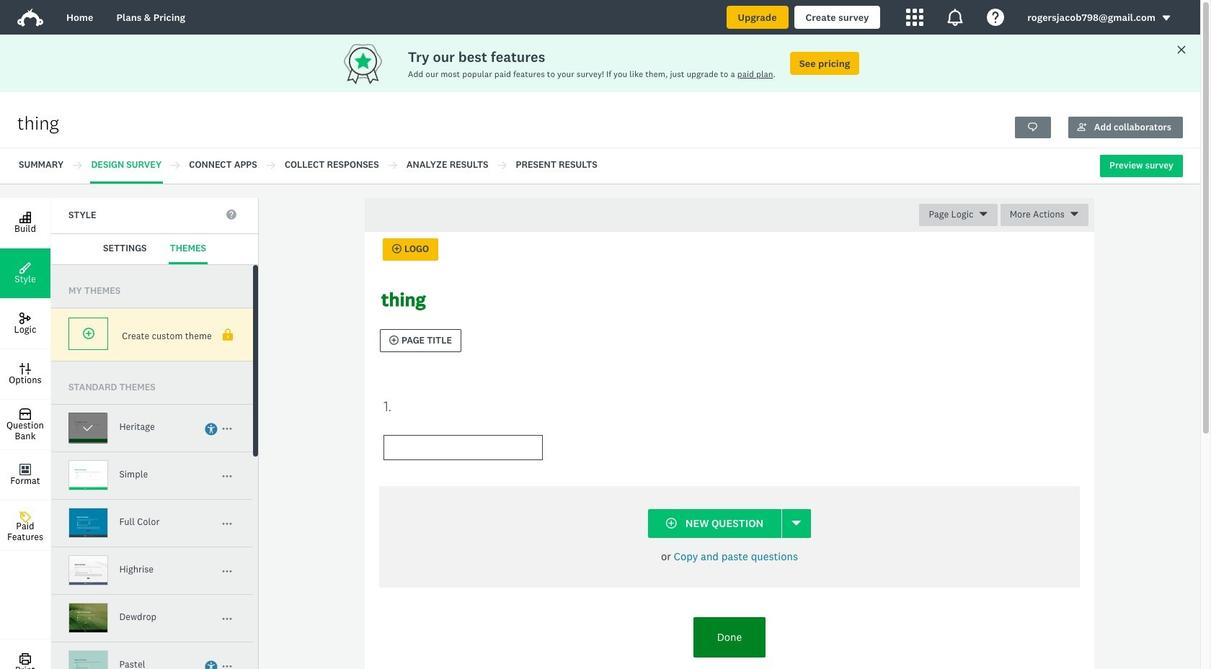 Task type: describe. For each thing, give the bounding box(es) containing it.
help icon image
[[987, 9, 1004, 26]]

dropdown arrow image
[[1161, 13, 1171, 23]]

1 products icon image from the left
[[906, 9, 924, 26]]



Task type: locate. For each thing, give the bounding box(es) containing it.
rewards image
[[341, 40, 408, 87]]

1 horizontal spatial products icon image
[[947, 9, 964, 26]]

2 products icon image from the left
[[947, 9, 964, 26]]

None text field
[[384, 435, 543, 461]]

products icon image
[[906, 9, 924, 26], [947, 9, 964, 26]]

surveymonkey logo image
[[17, 9, 43, 27]]

0 horizontal spatial products icon image
[[906, 9, 924, 26]]



